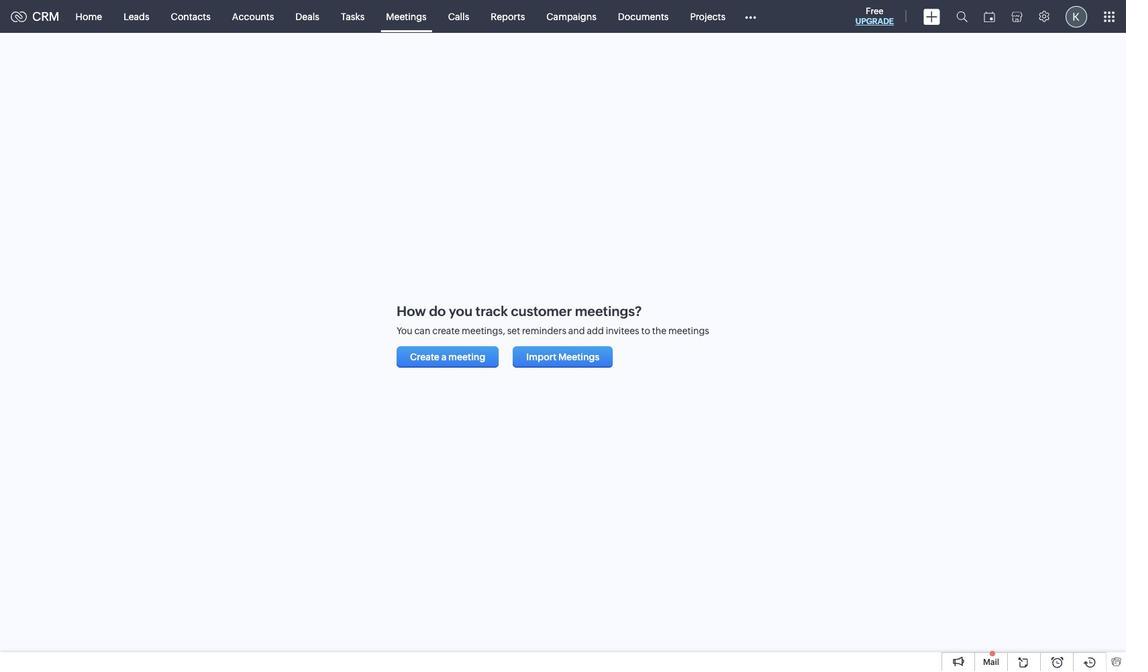 Task type: describe. For each thing, give the bounding box(es) containing it.
and
[[569, 326, 585, 336]]

import meetings
[[526, 352, 600, 363]]

meeting
[[449, 352, 486, 363]]

meetings,
[[462, 326, 505, 336]]

search element
[[949, 0, 976, 33]]

documents link
[[607, 0, 680, 33]]

import meetings button
[[513, 346, 613, 368]]

logo image
[[11, 11, 27, 22]]

projects
[[690, 11, 726, 22]]

customer
[[511, 303, 572, 319]]

calls
[[448, 11, 469, 22]]

documents
[[618, 11, 669, 22]]

add
[[587, 326, 604, 336]]

meetings?
[[575, 303, 642, 319]]

deals link
[[285, 0, 330, 33]]

deals
[[296, 11, 320, 22]]

create a meeting button
[[397, 346, 499, 368]]

accounts link
[[221, 0, 285, 33]]

calls link
[[438, 0, 480, 33]]

tasks
[[341, 11, 365, 22]]

profile element
[[1058, 0, 1096, 33]]

leads
[[124, 11, 149, 22]]

you
[[397, 326, 413, 336]]

crm
[[32, 9, 59, 23]]

leads link
[[113, 0, 160, 33]]

upgrade
[[856, 17, 894, 26]]

create menu element
[[916, 0, 949, 33]]

the
[[652, 326, 667, 336]]

search image
[[957, 11, 968, 22]]

home link
[[65, 0, 113, 33]]

projects link
[[680, 0, 737, 33]]

reminders
[[522, 326, 567, 336]]

0 vertical spatial meetings
[[386, 11, 427, 22]]

track
[[476, 303, 508, 319]]

free upgrade
[[856, 6, 894, 26]]

crm link
[[11, 9, 59, 23]]

contacts link
[[160, 0, 221, 33]]

free
[[866, 6, 884, 16]]

home
[[76, 11, 102, 22]]



Task type: locate. For each thing, give the bounding box(es) containing it.
meetings
[[669, 326, 710, 336]]

tasks link
[[330, 0, 376, 33]]

meetings left the calls link
[[386, 11, 427, 22]]

create menu image
[[924, 8, 941, 25]]

reports
[[491, 11, 525, 22]]

can
[[414, 326, 431, 336]]

create
[[410, 352, 440, 363]]

meetings
[[386, 11, 427, 22], [559, 352, 600, 363]]

a
[[442, 352, 447, 363]]

contacts
[[171, 11, 211, 22]]

meetings link
[[376, 0, 438, 33]]

to
[[642, 326, 651, 336]]

0 horizontal spatial meetings
[[386, 11, 427, 22]]

how
[[397, 303, 426, 319]]

set
[[507, 326, 520, 336]]

campaigns link
[[536, 0, 607, 33]]

profile image
[[1066, 6, 1088, 27]]

1 horizontal spatial meetings
[[559, 352, 600, 363]]

how do you track customer meetings? you can create meetings, set reminders and add invitees to the meetings
[[397, 303, 710, 336]]

do
[[429, 303, 446, 319]]

meetings inside button
[[559, 352, 600, 363]]

1 vertical spatial meetings
[[559, 352, 600, 363]]

campaigns
[[547, 11, 597, 22]]

calendar image
[[984, 11, 996, 22]]

import
[[526, 352, 557, 363]]

create a meeting
[[410, 352, 486, 363]]

Other Modules field
[[737, 6, 765, 27]]

create
[[432, 326, 460, 336]]

mail
[[984, 658, 1000, 667]]

reports link
[[480, 0, 536, 33]]

you
[[449, 303, 473, 319]]

meetings down and
[[559, 352, 600, 363]]

invitees
[[606, 326, 640, 336]]

accounts
[[232, 11, 274, 22]]



